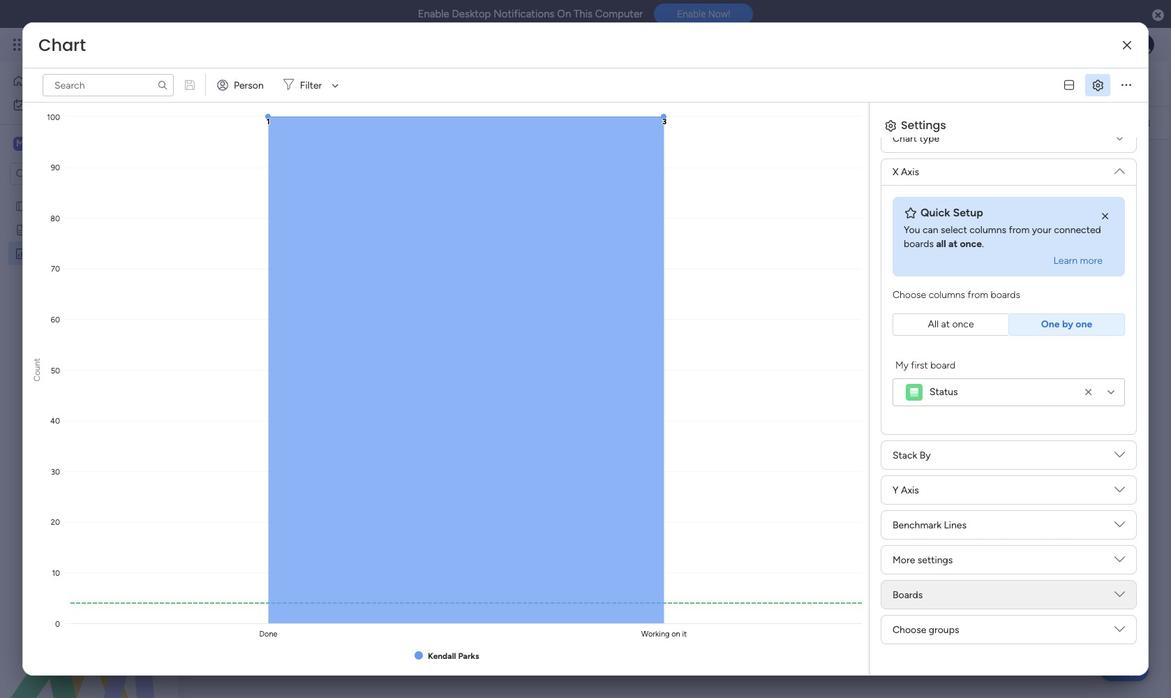 Task type: describe. For each thing, give the bounding box(es) containing it.
lines
[[944, 519, 967, 531]]

connected inside 'popup button'
[[321, 117, 368, 128]]

1
[[315, 117, 319, 128]]

learn more link
[[1054, 254, 1103, 268]]

more
[[893, 554, 915, 566]]

view
[[626, 77, 648, 89]]

on
[[557, 8, 571, 20]]

new dashboard inside banner
[[210, 68, 385, 99]]

board inside '1 connected board' 'popup button'
[[371, 117, 396, 128]]

at for all
[[941, 318, 950, 330]]

my inside heading
[[896, 360, 909, 371]]

add
[[227, 117, 245, 128]]

person button for filter dashboard by text search box related to the topmost search image
[[212, 74, 272, 96]]

New Dashboard field
[[207, 68, 389, 99]]

my work
[[32, 98, 69, 110]]

lottie animation element
[[0, 557, 178, 698]]

choose groups
[[893, 624, 960, 636]]

filter button
[[278, 74, 344, 96]]

x axis
[[893, 166, 919, 178]]

learn
[[1054, 255, 1078, 267]]

my first board inside group
[[896, 360, 956, 371]]

select product image
[[13, 38, 27, 52]]

boards
[[893, 589, 923, 601]]

enable now!
[[677, 9, 731, 20]]

help
[[1112, 663, 1137, 677]]

home
[[31, 75, 57, 87]]

meeting notes
[[33, 223, 98, 235]]

person button for filter dashboard by text search box inside new dashboard banner
[[585, 112, 646, 134]]

0 vertical spatial chart field
[[35, 34, 89, 57]]

once for all at once .
[[960, 238, 982, 250]]

all at once
[[928, 318, 974, 330]]

your
[[1032, 224, 1052, 236]]

connected inside you can select columns from your connected boards
[[1054, 224, 1102, 236]]

y
[[893, 484, 899, 496]]

workspace selection element
[[13, 135, 117, 154]]

axis for y axis
[[901, 484, 919, 496]]

all at once .
[[936, 238, 984, 250]]

dapulse dropdown down arrow image for lines
[[1115, 519, 1125, 535]]

you
[[904, 224, 921, 236]]

my first board heading
[[896, 358, 956, 373]]

0 horizontal spatial board
[[68, 200, 94, 212]]

board inside my first board heading
[[931, 360, 956, 371]]

list box containing my first board
[[0, 191, 178, 453]]

from inside you can select columns from your connected boards
[[1009, 224, 1030, 236]]

now!
[[709, 9, 731, 20]]

0 horizontal spatial dashboard
[[56, 247, 103, 259]]

meeting
[[33, 223, 69, 235]]

1 vertical spatial my
[[33, 200, 46, 212]]

all
[[936, 238, 947, 250]]

this
[[574, 8, 593, 20]]

enable for enable desktop notifications on this computer
[[418, 8, 449, 20]]

at for all
[[949, 238, 958, 250]]

select
[[941, 224, 967, 236]]

dapulse x slim image
[[1123, 40, 1132, 51]]

workspace image
[[13, 136, 27, 151]]

0 horizontal spatial first
[[49, 200, 66, 212]]

1 vertical spatial search image
[[531, 117, 542, 128]]

1 vertical spatial from
[[968, 289, 989, 301]]

chart for bottommost chart field
[[218, 156, 254, 174]]

0 vertical spatial my first board
[[33, 200, 94, 212]]

desktop
[[452, 8, 491, 20]]

help button
[[1100, 658, 1149, 681]]

settings
[[918, 554, 953, 566]]

by
[[920, 449, 931, 461]]

type
[[920, 132, 940, 144]]

notifications
[[494, 8, 555, 20]]

dapulse close image
[[1153, 8, 1165, 22]]

filter dashboard by text search field for the topmost search image
[[43, 74, 174, 96]]

computer
[[595, 8, 643, 20]]

work
[[48, 98, 69, 110]]

home option
[[8, 70, 170, 92]]

my work link
[[8, 94, 170, 116]]

.
[[982, 238, 984, 250]]

main
[[32, 137, 57, 150]]

can
[[923, 224, 939, 236]]

workspace
[[59, 137, 115, 150]]

monday
[[62, 36, 110, 52]]

1 vertical spatial chart field
[[214, 156, 258, 175]]

filter
[[300, 79, 322, 91]]

close image
[[1099, 209, 1113, 223]]

m
[[16, 138, 24, 149]]

quick setup alert
[[893, 197, 1125, 276]]

my work option
[[8, 94, 170, 116]]

quick setup
[[921, 206, 984, 219]]

groups
[[929, 624, 960, 636]]

status
[[930, 386, 958, 398]]

arrow down image
[[701, 114, 718, 131]]



Task type: locate. For each thing, give the bounding box(es) containing it.
dapulse dropdown down arrow image for settings
[[1115, 554, 1125, 570]]

0 horizontal spatial search image
[[157, 80, 168, 91]]

enable for enable now!
[[677, 9, 706, 20]]

1 vertical spatial first
[[911, 360, 928, 371]]

kendall parks image
[[1132, 34, 1155, 56]]

1 vertical spatial board
[[68, 200, 94, 212]]

board up notes
[[68, 200, 94, 212]]

1 connected board button
[[289, 112, 402, 134]]

0 vertical spatial chart
[[38, 34, 86, 57]]

0 vertical spatial first
[[49, 200, 66, 212]]

1 horizontal spatial board
[[371, 117, 396, 128]]

1 horizontal spatial chart field
[[214, 156, 258, 175]]

1 horizontal spatial chart
[[218, 156, 254, 174]]

my first board group
[[893, 358, 1125, 406]]

monday button
[[36, 27, 223, 63]]

0 vertical spatial from
[[1009, 224, 1030, 236]]

learn more
[[1054, 255, 1103, 267]]

public board image for my first board
[[15, 199, 28, 212]]

boards down you
[[904, 238, 934, 250]]

0 horizontal spatial connected
[[321, 117, 368, 128]]

stack
[[893, 449, 918, 461]]

public board image
[[15, 199, 28, 212], [15, 223, 28, 236]]

board up the status
[[931, 360, 956, 371]]

1 vertical spatial connected
[[1054, 224, 1102, 236]]

2 vertical spatial chart
[[218, 156, 254, 174]]

first
[[49, 200, 66, 212], [911, 360, 928, 371]]

person inside new dashboard banner
[[608, 117, 638, 129]]

0 vertical spatial person
[[234, 79, 264, 91]]

stack by
[[893, 449, 931, 461]]

once inside button
[[953, 318, 974, 330]]

one by one
[[1042, 318, 1093, 330]]

0 vertical spatial at
[[949, 238, 958, 250]]

0 horizontal spatial filter dashboard by text search field
[[43, 74, 174, 96]]

Filter dashboard by text search field
[[43, 74, 174, 96], [416, 112, 548, 134]]

1 vertical spatial public board image
[[15, 223, 28, 236]]

connected right 1
[[321, 117, 368, 128]]

connected up learn more
[[1054, 224, 1102, 236]]

new right public dashboard icon
[[33, 247, 53, 259]]

at
[[949, 238, 958, 250], [941, 318, 950, 330]]

first up meeting
[[49, 200, 66, 212]]

once right all
[[953, 318, 974, 330]]

person button up add widget popup button
[[212, 74, 272, 96]]

1 horizontal spatial new dashboard
[[210, 68, 385, 99]]

chart up home on the left top of the page
[[38, 34, 86, 57]]

columns up .
[[970, 224, 1007, 236]]

dapulse dropdown down arrow image
[[1115, 133, 1125, 148], [1115, 519, 1125, 535], [1115, 554, 1125, 570], [1115, 589, 1125, 605]]

new dashboard
[[210, 68, 385, 99], [33, 247, 103, 259]]

x
[[893, 166, 899, 178]]

0 horizontal spatial boards
[[904, 238, 934, 250]]

once for all at once
[[953, 318, 974, 330]]

y axis
[[893, 484, 919, 496]]

0 horizontal spatial enable
[[418, 8, 449, 20]]

0 vertical spatial connected
[[321, 117, 368, 128]]

1 horizontal spatial enable
[[677, 9, 706, 20]]

1 horizontal spatial new
[[210, 68, 257, 99]]

1 vertical spatial boards
[[991, 289, 1021, 301]]

1 horizontal spatial my first board
[[896, 360, 956, 371]]

Search in workspace field
[[29, 166, 117, 182]]

option
[[0, 193, 178, 196]]

chart inside chart field
[[218, 156, 254, 174]]

my inside option
[[32, 98, 46, 110]]

filter dashboard by text search field for bottommost search image
[[416, 112, 548, 134]]

1 horizontal spatial filter dashboard by text search field
[[416, 112, 548, 134]]

choose for choose groups
[[893, 624, 927, 636]]

my
[[32, 98, 46, 110], [33, 200, 46, 212], [896, 360, 909, 371]]

by
[[1062, 318, 1074, 330]]

choose columns from boards
[[893, 289, 1021, 301]]

chart field down add
[[214, 156, 258, 175]]

once
[[960, 238, 982, 250], [953, 318, 974, 330]]

person button
[[212, 74, 272, 96], [585, 112, 646, 134]]

0 vertical spatial columns
[[970, 224, 1007, 236]]

new dashboard down meeting notes
[[33, 247, 103, 259]]

1 horizontal spatial dashboard
[[263, 68, 385, 99]]

first down all
[[911, 360, 928, 371]]

choose left groups
[[893, 624, 927, 636]]

share button
[[1058, 72, 1116, 94]]

arrow down image
[[327, 77, 344, 94]]

person button down view button
[[585, 112, 646, 134]]

1 public board image from the top
[[15, 199, 28, 212]]

all
[[928, 318, 939, 330]]

1 vertical spatial at
[[941, 318, 950, 330]]

from
[[1009, 224, 1030, 236], [968, 289, 989, 301]]

0 horizontal spatial chart field
[[35, 34, 89, 57]]

add widget
[[227, 117, 278, 128]]

board right 1
[[371, 117, 396, 128]]

axis for x axis
[[901, 166, 919, 178]]

0 horizontal spatial person button
[[212, 74, 272, 96]]

1 dapulse dropdown down arrow image from the top
[[1115, 161, 1125, 176]]

enable
[[418, 8, 449, 20], [677, 9, 706, 20]]

dapulse dropdown down arrow image for choose groups
[[1115, 624, 1125, 640]]

enable inside button
[[677, 9, 706, 20]]

0 horizontal spatial new
[[33, 247, 53, 259]]

at inside button
[[941, 318, 950, 330]]

2 dapulse dropdown down arrow image from the top
[[1115, 519, 1125, 535]]

one
[[1042, 318, 1060, 330]]

dashboard inside banner
[[263, 68, 385, 99]]

enable left now!
[[677, 9, 706, 20]]

dapulse dropdown down arrow image for y axis
[[1115, 485, 1125, 500]]

main workspace
[[32, 137, 115, 150]]

1 vertical spatial axis
[[901, 484, 919, 496]]

0 vertical spatial dashboard
[[263, 68, 385, 99]]

all at once button
[[893, 313, 1009, 336]]

2 choose from the top
[[893, 624, 927, 636]]

1 horizontal spatial connected
[[1054, 224, 1102, 236]]

0 horizontal spatial person
[[234, 79, 264, 91]]

2 vertical spatial my
[[896, 360, 909, 371]]

1 vertical spatial new
[[33, 247, 53, 259]]

public dashboard image
[[15, 246, 28, 260]]

view button
[[620, 73, 654, 95]]

first inside my first board heading
[[911, 360, 928, 371]]

home link
[[8, 70, 170, 92]]

1 horizontal spatial columns
[[970, 224, 1007, 236]]

axis right x
[[901, 166, 919, 178]]

chart field up home on the left top of the page
[[35, 34, 89, 57]]

connected
[[321, 117, 368, 128], [1054, 224, 1102, 236]]

columns
[[970, 224, 1007, 236], [929, 289, 966, 301]]

chart left the type
[[893, 132, 917, 144]]

1 connected board
[[315, 117, 396, 128]]

0 horizontal spatial from
[[968, 289, 989, 301]]

dashboard
[[263, 68, 385, 99], [56, 247, 103, 259]]

1 vertical spatial person button
[[585, 112, 646, 134]]

axis
[[901, 166, 919, 178], [901, 484, 919, 496]]

public board image for meeting notes
[[15, 223, 28, 236]]

dapulse dropdown down arrow image
[[1115, 161, 1125, 176], [1115, 450, 1125, 465], [1115, 485, 1125, 500], [1115, 624, 1125, 640]]

filter dashboard by text search field inside new dashboard banner
[[416, 112, 548, 134]]

benchmark lines
[[893, 519, 967, 531]]

1 horizontal spatial boards
[[991, 289, 1021, 301]]

person down view button
[[608, 117, 638, 129]]

my first board up meeting notes
[[33, 200, 94, 212]]

0 horizontal spatial my first board
[[33, 200, 94, 212]]

add widget button
[[202, 112, 283, 134]]

my down all at once button
[[896, 360, 909, 371]]

person for person popup button corresponding to filter dashboard by text search box inside new dashboard banner
[[608, 117, 638, 129]]

enable now! button
[[654, 4, 754, 25]]

v2 split view image
[[1065, 80, 1074, 90]]

boards down you can select columns from your connected boards at the right top
[[991, 289, 1021, 301]]

lottie animation image
[[0, 557, 178, 698]]

2 horizontal spatial chart
[[893, 132, 917, 144]]

1 vertical spatial columns
[[929, 289, 966, 301]]

1 vertical spatial choose
[[893, 624, 927, 636]]

once inside quick setup alert
[[960, 238, 982, 250]]

once down select
[[960, 238, 982, 250]]

add to favorites image
[[397, 76, 411, 90]]

choose for choose columns from boards
[[893, 289, 927, 301]]

3 dapulse dropdown down arrow image from the top
[[1115, 485, 1125, 500]]

0 vertical spatial search image
[[157, 80, 168, 91]]

dashboard down notes
[[56, 247, 103, 259]]

1 vertical spatial chart
[[893, 132, 917, 144]]

list box
[[0, 191, 178, 453]]

from left 'your'
[[1009, 224, 1030, 236]]

benchmark
[[893, 519, 942, 531]]

Chart field
[[35, 34, 89, 57], [214, 156, 258, 175]]

choose
[[893, 289, 927, 301], [893, 624, 927, 636]]

1 vertical spatial new dashboard
[[33, 247, 103, 259]]

2 public board image from the top
[[15, 223, 28, 236]]

1 horizontal spatial search image
[[531, 117, 542, 128]]

0 horizontal spatial columns
[[929, 289, 966, 301]]

0 vertical spatial public board image
[[15, 199, 28, 212]]

0 horizontal spatial chart
[[38, 34, 86, 57]]

boards
[[904, 238, 934, 250], [991, 289, 1021, 301]]

choose up all at once button
[[893, 289, 927, 301]]

dapulse dropdown down arrow image for type
[[1115, 133, 1125, 148]]

enable left desktop on the left top of the page
[[418, 8, 449, 20]]

you can select columns from your connected boards
[[904, 224, 1102, 250]]

1 vertical spatial filter dashboard by text search field
[[416, 112, 548, 134]]

dapulse dropdown down arrow image for x axis
[[1115, 161, 1125, 176]]

0 vertical spatial once
[[960, 238, 982, 250]]

enable desktop notifications on this computer
[[418, 8, 643, 20]]

settings
[[901, 117, 946, 133]]

3 dapulse dropdown down arrow image from the top
[[1115, 554, 1125, 570]]

1 horizontal spatial first
[[911, 360, 928, 371]]

0 horizontal spatial new dashboard
[[33, 247, 103, 259]]

2 dapulse dropdown down arrow image from the top
[[1115, 450, 1125, 465]]

0 vertical spatial new dashboard
[[210, 68, 385, 99]]

1 horizontal spatial from
[[1009, 224, 1030, 236]]

board
[[371, 117, 396, 128], [68, 200, 94, 212], [931, 360, 956, 371]]

4 dapulse dropdown down arrow image from the top
[[1115, 624, 1125, 640]]

new up add
[[210, 68, 257, 99]]

1 horizontal spatial person button
[[585, 112, 646, 134]]

person
[[234, 79, 264, 91], [608, 117, 638, 129]]

my left work on the top of the page
[[32, 98, 46, 110]]

1 choose from the top
[[893, 289, 927, 301]]

0 vertical spatial filter dashboard by text search field
[[43, 74, 174, 96]]

chart
[[38, 34, 86, 57], [893, 132, 917, 144], [218, 156, 254, 174]]

settings image
[[1138, 116, 1152, 130]]

notes
[[71, 223, 98, 235]]

dapulse dropdown down arrow image for stack by
[[1115, 450, 1125, 465]]

new
[[210, 68, 257, 99], [33, 247, 53, 259]]

4 dapulse dropdown down arrow image from the top
[[1115, 589, 1125, 605]]

1 vertical spatial once
[[953, 318, 974, 330]]

one by one button
[[1009, 313, 1125, 336]]

share
[[1084, 77, 1109, 89]]

2 horizontal spatial board
[[931, 360, 956, 371]]

1 vertical spatial dashboard
[[56, 247, 103, 259]]

chart type
[[893, 132, 940, 144]]

columns inside you can select columns from your connected boards
[[970, 224, 1007, 236]]

my first board up the status
[[896, 360, 956, 371]]

0 vertical spatial person button
[[212, 74, 272, 96]]

my up meeting
[[33, 200, 46, 212]]

0 vertical spatial new
[[210, 68, 257, 99]]

0 vertical spatial axis
[[901, 166, 919, 178]]

one
[[1076, 318, 1093, 330]]

chart down add
[[218, 156, 254, 174]]

columns up all at once
[[929, 289, 966, 301]]

new inside banner
[[210, 68, 257, 99]]

setup
[[953, 206, 984, 219]]

boards inside you can select columns from your connected boards
[[904, 238, 934, 250]]

0 vertical spatial boards
[[904, 238, 934, 250]]

1 horizontal spatial person
[[608, 117, 638, 129]]

more
[[1080, 255, 1103, 267]]

0 vertical spatial choose
[[893, 289, 927, 301]]

person up add widget
[[234, 79, 264, 91]]

chart for the top chart field
[[38, 34, 86, 57]]

person for person popup button related to filter dashboard by text search box related to the topmost search image
[[234, 79, 264, 91]]

new dashboard up 1
[[210, 68, 385, 99]]

more dots image
[[1122, 80, 1132, 90]]

search image
[[157, 80, 168, 91], [531, 117, 542, 128]]

axis right y
[[901, 484, 919, 496]]

more settings
[[893, 554, 953, 566]]

my first board
[[33, 200, 94, 212], [896, 360, 956, 371]]

at inside quick setup alert
[[949, 238, 958, 250]]

1 vertical spatial person
[[608, 117, 638, 129]]

from up all at once
[[968, 289, 989, 301]]

2 vertical spatial board
[[931, 360, 956, 371]]

1 vertical spatial my first board
[[896, 360, 956, 371]]

new dashboard banner
[[185, 61, 1171, 140]]

0 vertical spatial board
[[371, 117, 396, 128]]

0 vertical spatial my
[[32, 98, 46, 110]]

dashboard up 1
[[263, 68, 385, 99]]

None search field
[[43, 74, 174, 96], [416, 112, 548, 134], [43, 74, 174, 96], [416, 112, 548, 134]]

1 dapulse dropdown down arrow image from the top
[[1115, 133, 1125, 148]]

widget
[[247, 117, 278, 128]]

quick
[[921, 206, 951, 219]]



Task type: vqa. For each thing, say whether or not it's contained in the screenshot.
track within the Plan any project flow in one workspace and track its progress.
no



